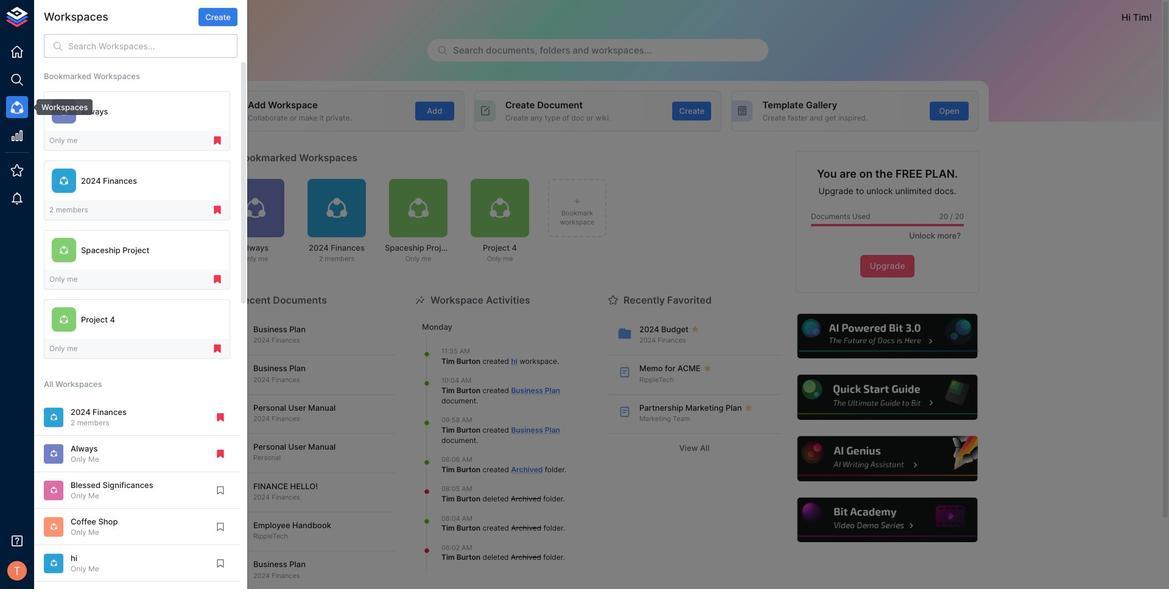 Task type: vqa. For each thing, say whether or not it's contained in the screenshot.
third help image from the bottom of the page
yes



Task type: locate. For each thing, give the bounding box(es) containing it.
1 bookmark image from the top
[[215, 522, 226, 533]]

remove bookmark image
[[212, 205, 223, 216], [212, 274, 223, 285], [215, 412, 226, 423]]

bookmark image
[[215, 522, 226, 533], [215, 559, 226, 570]]

1 vertical spatial bookmark image
[[215, 559, 226, 570]]

0 vertical spatial remove bookmark image
[[212, 135, 223, 146]]

tooltip
[[28, 99, 93, 115]]

remove bookmark image
[[212, 135, 223, 146], [212, 344, 223, 355], [215, 449, 226, 460]]

Search Workspaces... text field
[[68, 34, 238, 58]]

2 help image from the top
[[796, 374, 980, 422]]

4 help image from the top
[[796, 497, 980, 545]]

0 vertical spatial bookmark image
[[215, 522, 226, 533]]

help image
[[796, 312, 980, 361], [796, 374, 980, 422], [796, 435, 980, 484], [796, 497, 980, 545]]

1 help image from the top
[[796, 312, 980, 361]]



Task type: describe. For each thing, give the bounding box(es) containing it.
0 vertical spatial remove bookmark image
[[212, 205, 223, 216]]

bookmark image
[[215, 486, 226, 496]]

1 vertical spatial remove bookmark image
[[212, 344, 223, 355]]

3 help image from the top
[[796, 435, 980, 484]]

2 vertical spatial remove bookmark image
[[215, 412, 226, 423]]

2 bookmark image from the top
[[215, 559, 226, 570]]

2 vertical spatial remove bookmark image
[[215, 449, 226, 460]]

1 vertical spatial remove bookmark image
[[212, 274, 223, 285]]



